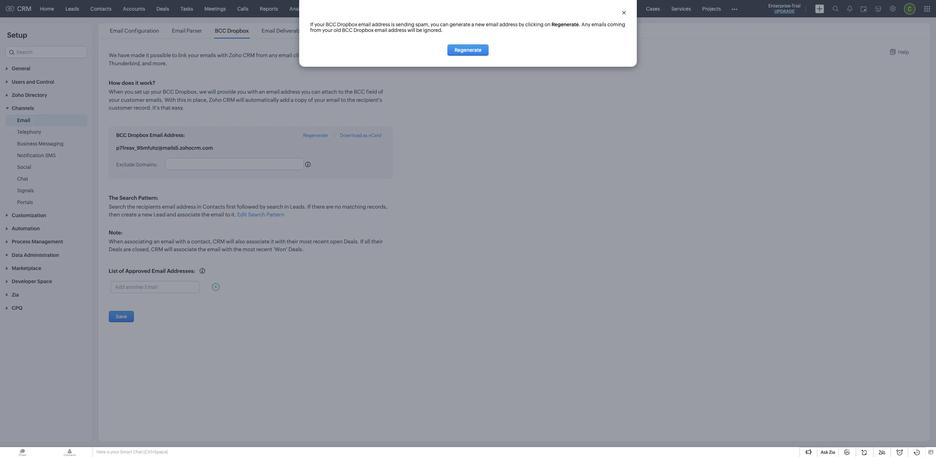 Task type: vqa. For each thing, say whether or not it's contained in the screenshot.
Priority
no



Task type: locate. For each thing, give the bounding box(es) containing it.
0 vertical spatial deals.
[[344, 239, 359, 245]]

1 horizontal spatial it
[[271, 239, 274, 245]]

open
[[330, 239, 343, 245]]

regenerate down . any emails coming from your old bcc dropbox email address will be ignored.
[[455, 47, 482, 53]]

0 horizontal spatial chat
[[17, 176, 28, 182]]

most down "also"
[[243, 247, 255, 253]]

email up we at the left of page
[[110, 28, 123, 34]]

2 vertical spatial search
[[248, 212, 265, 218]]

1 vertical spatial contacts
[[203, 204, 225, 210]]

1 horizontal spatial contacts
[[203, 204, 225, 210]]

email intelligence
[[321, 28, 365, 34]]

0 horizontal spatial deals
[[109, 247, 122, 253]]

portals link
[[17, 199, 33, 206]]

reports
[[260, 6, 278, 12]]

easy.
[[172, 105, 184, 111]]

bcc dropbox
[[215, 28, 249, 34]]

emails inside . any emails coming from your old bcc dropbox email address will be ignored.
[[592, 22, 607, 27]]

address
[[372, 22, 390, 27], [500, 22, 518, 27], [388, 27, 407, 33], [281, 89, 300, 95], [176, 204, 196, 210]]

records,
[[367, 204, 387, 210]]

pattern
[[266, 212, 284, 218]]

if your bcc dropbox email address is sending spam, you can generate a new email address by clicking on regenerate
[[310, 22, 579, 27]]

1 when from the top
[[109, 89, 123, 95]]

0 vertical spatial is
[[391, 22, 395, 27]]

1 horizontal spatial their
[[371, 239, 383, 245]]

will
[[408, 27, 415, 33], [208, 89, 216, 95], [236, 97, 244, 103], [226, 239, 234, 245], [164, 247, 173, 253]]

1 vertical spatial can
[[312, 89, 321, 95]]

price
[[608, 6, 620, 12]]

email parser
[[172, 28, 202, 34]]

email right generate
[[486, 22, 499, 27]]

and
[[142, 60, 152, 66], [167, 212, 176, 218]]

business
[[17, 141, 37, 147]]

your
[[314, 22, 325, 27], [322, 27, 333, 33], [188, 52, 199, 58], [151, 89, 162, 95], [109, 97, 120, 103], [314, 97, 325, 103], [111, 450, 119, 455]]

0 vertical spatial associate
[[177, 212, 200, 218]]

search right the
[[119, 195, 137, 201]]

0 horizontal spatial from
[[256, 52, 268, 58]]

as left vcard
[[363, 133, 368, 138]]

email down reports
[[262, 28, 275, 34]]

email left intelligence
[[321, 28, 335, 34]]

with left contact, at the left bottom of the page
[[175, 239, 186, 245]]

a right generate
[[472, 22, 474, 27]]

2 vertical spatial if
[[360, 239, 364, 245]]

email deliverability
[[262, 28, 309, 34]]

1 horizontal spatial are
[[326, 204, 334, 210]]

in left the first
[[197, 204, 202, 210]]

deals
[[157, 6, 169, 12], [109, 247, 122, 253]]

we
[[199, 89, 207, 95]]

1 horizontal spatial and
[[167, 212, 176, 218]]

0 vertical spatial chat
[[17, 176, 28, 182]]

notification sms link
[[17, 152, 56, 159]]

search down followed
[[248, 212, 265, 218]]

here is your smart chat (ctrl+space)
[[96, 450, 168, 455]]

setup
[[7, 31, 27, 39]]

0 horizontal spatial of
[[119, 268, 124, 274]]

if left there
[[308, 204, 311, 210]]

you right provide
[[237, 89, 246, 95]]

email for email intelligence
[[321, 28, 335, 34]]

can inside when you set up your bcc dropbox, we will provide you with an email address you can attach to the bcc field of your customer emails. with this in place, zoho crm will automatically add a copy of your email to the recipient's customer record. it's that easy.
[[312, 89, 321, 95]]

vcard
[[369, 133, 381, 138]]

deals.
[[344, 239, 359, 245], [289, 247, 304, 253]]

1 horizontal spatial zoho
[[229, 52, 242, 58]]

1 vertical spatial customer
[[109, 105, 133, 111]]

0 vertical spatial and
[[142, 60, 152, 66]]

1 vertical spatial zoho
[[209, 97, 222, 103]]

in left leads.
[[284, 204, 289, 210]]

1 horizontal spatial emails
[[592, 22, 607, 27]]

email left parser
[[172, 28, 186, 34]]

ask
[[821, 451, 828, 456]]

bcc inside . any emails coming from your old bcc dropbox email address will be ignored.
[[342, 27, 353, 33]]

contacts right leads
[[91, 6, 112, 12]]

0 horizontal spatial recent
[[256, 247, 272, 253]]

first
[[226, 204, 236, 210]]

regenerate left "download"
[[303, 133, 328, 138]]

0 horizontal spatial and
[[142, 60, 152, 66]]

and down made
[[142, 60, 152, 66]]

from left old
[[310, 27, 321, 33]]

bcc right old
[[342, 27, 353, 33]]

exclude
[[116, 162, 135, 168]]

when inside when you set up your bcc dropbox, we will provide you with an email address you can attach to the bcc field of your customer emails. with this in place, zoho crm will automatically add a copy of your email to the recipient's customer record. it's that easy.
[[109, 89, 123, 95]]

accounts
[[123, 6, 145, 12]]

it right made
[[146, 52, 149, 58]]

bcc up with
[[163, 89, 174, 95]]

1 vertical spatial an
[[154, 239, 160, 245]]

channels button
[[0, 102, 92, 115]]

email inside we have made it possible to link your emails with zoho crm from any email client, such as gmail, outlook, thunderbird, and more.
[[279, 52, 292, 58]]

contacts image
[[47, 448, 92, 458]]

search up then
[[109, 204, 126, 210]]

are inside note: when associating an email with a contact, crm will also associate it with their most recent open deals. if all their deals are closed, crm will associate the email with the most recent 'won' deals.
[[123, 247, 131, 253]]

chat down social
[[17, 176, 28, 182]]

email for email
[[17, 118, 30, 123]]

1 vertical spatial emails
[[200, 52, 216, 58]]

with up "'won'"
[[275, 239, 286, 245]]

bcc up email intelligence link
[[326, 22, 336, 27]]

bcc inside list
[[215, 28, 226, 34]]

will left "also"
[[226, 239, 234, 245]]

dropbox down record.
[[128, 132, 149, 138]]

1 horizontal spatial in
[[197, 204, 202, 210]]

0 horizontal spatial regenerate
[[303, 133, 328, 138]]

p71reav_95mfuhz@mails5.zohocrm.com
[[116, 145, 213, 151]]

0 horizontal spatial by
[[260, 204, 266, 210]]

in right this
[[187, 97, 192, 103]]

by left clicking
[[519, 22, 525, 27]]

set
[[135, 89, 142, 95]]

emails
[[592, 22, 607, 27], [200, 52, 216, 58]]

1 vertical spatial regenerate
[[455, 47, 482, 53]]

0 vertical spatial it
[[146, 52, 149, 58]]

deals. right open on the left of the page
[[344, 239, 359, 245]]

chat right smart
[[133, 450, 143, 455]]

crm left any
[[243, 52, 255, 58]]

0 horizontal spatial new
[[142, 212, 152, 218]]

0 horizontal spatial zoho
[[209, 97, 222, 103]]

and inside search the recipients email address in contacts first followed by search in leads. if there are no matching records, then create a new lead and associate the email to it.
[[167, 212, 176, 218]]

0 horizontal spatial are
[[123, 247, 131, 253]]

0 horizontal spatial in
[[187, 97, 192, 103]]

projects
[[703, 6, 721, 12]]

it inside we have made it possible to link your emails with zoho crm from any email client, such as gmail, outlook, thunderbird, and more.
[[146, 52, 149, 58]]

with inside when you set up your bcc dropbox, we will provide you with an email address you can attach to the bcc field of your customer emails. with this in place, zoho crm will automatically add a copy of your email to the recipient's customer record. it's that easy.
[[247, 89, 258, 95]]

from left any
[[256, 52, 268, 58]]

crm link
[[6, 5, 31, 12]]

bcc down meetings
[[215, 28, 226, 34]]

a inside search the recipients email address in contacts first followed by search in leads. if there are no matching records, then create a new lead and associate the email to it.
[[138, 212, 141, 218]]

search for the
[[119, 195, 137, 201]]

0 horizontal spatial it
[[146, 52, 149, 58]]

1 vertical spatial chat
[[133, 450, 143, 455]]

social link
[[17, 164, 31, 171]]

emails right the any on the right top
[[592, 22, 607, 27]]

0 vertical spatial can
[[440, 22, 449, 27]]

is
[[391, 22, 395, 27], [107, 450, 110, 455]]

0 vertical spatial an
[[259, 89, 265, 95]]

cases
[[646, 6, 660, 12]]

0 vertical spatial search
[[119, 195, 137, 201]]

0 horizontal spatial an
[[154, 239, 160, 245]]

a left contact, at the left bottom of the page
[[187, 239, 190, 245]]

recent
[[313, 239, 329, 245], [256, 247, 272, 253]]

will left be
[[408, 27, 415, 33]]

email up automatically
[[266, 89, 280, 95]]

1 vertical spatial by
[[260, 204, 266, 210]]

1 horizontal spatial deals
[[157, 6, 169, 12]]

of right field
[[378, 89, 383, 95]]

it up "'won'"
[[271, 239, 274, 245]]

to
[[172, 52, 177, 58], [339, 89, 344, 95], [341, 97, 346, 103], [225, 212, 230, 218]]

1 vertical spatial new
[[142, 212, 152, 218]]

dropbox
[[337, 22, 357, 27], [354, 27, 374, 33], [227, 28, 249, 34], [128, 132, 149, 138]]

deals down the note:
[[109, 247, 122, 253]]

signals
[[17, 188, 34, 194]]

0 horizontal spatial their
[[287, 239, 298, 245]]

signals link
[[17, 187, 34, 195]]

a
[[472, 22, 474, 27], [291, 97, 294, 103], [138, 212, 141, 218], [187, 239, 190, 245]]

are left no
[[326, 204, 334, 210]]

meetings link
[[199, 0, 232, 17]]

0 horizontal spatial can
[[312, 89, 321, 95]]

1 vertical spatial and
[[167, 212, 176, 218]]

1 vertical spatial from
[[256, 52, 268, 58]]

will inside . any emails coming from your old bcc dropbox email address will be ignored.
[[408, 27, 415, 33]]

when left set
[[109, 89, 123, 95]]

email down lead
[[161, 239, 174, 245]]

recipients
[[136, 204, 161, 210]]

are inside search the recipients email address in contacts first followed by search in leads. if there are no matching records, then create a new lead and associate the email to it.
[[326, 204, 334, 210]]

their right all
[[371, 239, 383, 245]]

email down contact, at the left bottom of the page
[[207, 247, 221, 253]]

0 vertical spatial emails
[[592, 22, 607, 27]]

zoho down the bcc dropbox link
[[229, 52, 242, 58]]

Add another Email text field
[[111, 282, 199, 293]]

1 horizontal spatial can
[[440, 22, 449, 27]]

1 horizontal spatial by
[[519, 22, 525, 27]]

None text field
[[166, 158, 303, 170]]

1 horizontal spatial regenerate
[[455, 47, 482, 53]]

associate inside search the recipients email address in contacts first followed by search in leads. if there are no matching records, then create a new lead and associate the email to it.
[[177, 212, 200, 218]]

0 vertical spatial from
[[310, 27, 321, 33]]

1 vertical spatial deals.
[[289, 247, 304, 253]]

an inside note: when associating an email with a contact, crm will also associate it with their most recent open deals. if all their deals are closed, crm will associate the email with the most recent 'won' deals.
[[154, 239, 160, 245]]

of right copy at the left top of page
[[308, 97, 313, 103]]

you right the spam,
[[431, 22, 439, 27]]

recent left open on the left of the page
[[313, 239, 329, 245]]

0 vertical spatial when
[[109, 89, 123, 95]]

email configuration link
[[109, 28, 160, 34]]

1 vertical spatial search
[[109, 204, 126, 210]]

chat inside channels region
[[17, 176, 28, 182]]

can left generate
[[440, 22, 449, 27]]

pattern:
[[138, 195, 159, 201]]

by
[[519, 22, 525, 27], [260, 204, 266, 210]]

if inside search the recipients email address in contacts first followed by search in leads. if there are no matching records, then create a new lead and associate the email to it.
[[308, 204, 311, 210]]

1 vertical spatial it
[[271, 239, 274, 245]]

1 horizontal spatial of
[[308, 97, 313, 103]]

1 horizontal spatial is
[[391, 22, 395, 27]]

0 vertical spatial recent
[[313, 239, 329, 245]]

regenerate right "on"
[[552, 22, 579, 27]]

save button
[[109, 311, 134, 323]]

address inside search the recipients email address in contacts first followed by search in leads. if there are no matching records, then create a new lead and associate the email to it.
[[176, 204, 196, 210]]

create menu element
[[811, 0, 829, 17]]

domains:
[[136, 162, 158, 168]]

0 vertical spatial zoho
[[229, 52, 242, 58]]

2 when from the top
[[109, 239, 123, 245]]

in inside when you set up your bcc dropbox, we will provide you with an email address you can attach to the bcc field of your customer emails. with this in place, zoho crm will automatically add a copy of your email to the recipient's customer record. it's that easy.
[[187, 97, 192, 103]]

the down "also"
[[234, 247, 242, 253]]

associate down contact, at the left bottom of the page
[[174, 247, 197, 253]]

email left sending
[[375, 27, 387, 33]]

deals. right "'won'"
[[289, 247, 304, 253]]

1 vertical spatial deals
[[109, 247, 122, 253]]

crm left home
[[17, 5, 31, 12]]

most left open on the left of the page
[[299, 239, 312, 245]]

email right any
[[279, 52, 292, 58]]

associate right "also"
[[246, 239, 270, 245]]

2 horizontal spatial of
[[378, 89, 383, 95]]

then
[[109, 212, 120, 218]]

list
[[109, 268, 118, 274]]

made
[[131, 52, 145, 58]]

dropbox inside list
[[227, 28, 249, 34]]

0 horizontal spatial as
[[323, 52, 328, 58]]

the
[[345, 89, 353, 95], [347, 97, 355, 103], [127, 204, 135, 210], [202, 212, 210, 218], [198, 247, 206, 253], [234, 247, 242, 253]]

upgrade
[[775, 9, 795, 14]]

email for email deliverability
[[262, 28, 275, 34]]

telephony
[[17, 130, 41, 135]]

1 vertical spatial when
[[109, 239, 123, 245]]

deals left 'tasks' link
[[157, 6, 169, 12]]

0 vertical spatial are
[[326, 204, 334, 210]]

customer down set
[[121, 97, 145, 103]]

notification
[[17, 153, 44, 159]]

1 horizontal spatial from
[[310, 27, 321, 33]]

1 vertical spatial are
[[123, 247, 131, 253]]

0 horizontal spatial deals.
[[289, 247, 304, 253]]

0 horizontal spatial emails
[[200, 52, 216, 58]]

recent left "'won'"
[[256, 247, 272, 253]]

the right attach
[[345, 89, 353, 95]]

zoho inside when you set up your bcc dropbox, we will provide you with an email address you can attach to the bcc field of your customer emails. with this in place, zoho crm will automatically add a copy of your email to the recipient's customer record. it's that easy.
[[209, 97, 222, 103]]

1 horizontal spatial recent
[[313, 239, 329, 245]]

0 vertical spatial by
[[519, 22, 525, 27]]

email inside . any emails coming from your old bcc dropbox email address will be ignored.
[[375, 27, 387, 33]]

of right list
[[119, 268, 124, 274]]

0 vertical spatial regenerate
[[552, 22, 579, 27]]

1 horizontal spatial new
[[475, 22, 485, 27]]

the up contact, at the left bottom of the page
[[202, 212, 210, 218]]

with down the bcc dropbox link
[[217, 52, 228, 58]]

all
[[365, 239, 370, 245]]

to left the link at the top
[[172, 52, 177, 58]]

regenerate inside button
[[455, 47, 482, 53]]

dropbox down calls link
[[227, 28, 249, 34]]

list
[[103, 23, 372, 38]]

regenerate button
[[448, 44, 489, 56]]

crm right closed,
[[151, 247, 163, 253]]

1 vertical spatial if
[[308, 204, 311, 210]]

email for email parser
[[172, 28, 186, 34]]

crm right contact, at the left bottom of the page
[[213, 239, 225, 245]]

associate right lead
[[177, 212, 200, 218]]

1 horizontal spatial as
[[363, 133, 368, 138]]

an up automatically
[[259, 89, 265, 95]]

1 horizontal spatial chat
[[133, 450, 143, 455]]

with up automatically
[[247, 89, 258, 95]]

tasks link
[[175, 0, 199, 17]]

can
[[440, 22, 449, 27], [312, 89, 321, 95]]

1 horizontal spatial an
[[259, 89, 265, 95]]

we
[[109, 52, 117, 58]]

calls
[[237, 6, 249, 12]]

2 vertical spatial regenerate
[[303, 133, 328, 138]]

reports link
[[254, 0, 284, 17]]

0 vertical spatial as
[[323, 52, 328, 58]]

list of approved email addresses:
[[109, 268, 195, 274]]

to left the it.
[[225, 212, 230, 218]]

email parser link
[[171, 28, 203, 34]]

customer left record.
[[109, 105, 133, 111]]

be
[[416, 27, 422, 33]]

0 vertical spatial contacts
[[91, 6, 112, 12]]

up
[[143, 89, 150, 95]]

0 horizontal spatial most
[[243, 247, 255, 253]]

email up p71reav_95mfuhz@mails5.zohocrm.com
[[150, 132, 163, 138]]

email down channels
[[17, 118, 30, 123]]

crm inside we have made it possible to link your emails with zoho crm from any email client, such as gmail, outlook, thunderbird, and more.
[[243, 52, 255, 58]]

emails inside we have made it possible to link your emails with zoho crm from any email client, such as gmail, outlook, thunderbird, and more.
[[200, 52, 216, 58]]

a inside note: when associating an email with a contact, crm will also associate it with their most recent open deals. if all their deals are closed, crm will associate the email with the most recent 'won' deals.
[[187, 239, 190, 245]]

an
[[259, 89, 265, 95], [154, 239, 160, 245]]

email inside channels region
[[17, 118, 30, 123]]

have
[[118, 52, 130, 58]]

1 vertical spatial is
[[107, 450, 110, 455]]

dropbox up 'outlook,'
[[354, 27, 374, 33]]

0 horizontal spatial contacts
[[91, 6, 112, 12]]

enterprise-trial upgrade
[[769, 3, 801, 14]]

channels
[[12, 106, 34, 111]]

0 horizontal spatial is
[[107, 450, 110, 455]]

are down 'associating' at the bottom left of page
[[123, 247, 131, 253]]

email
[[110, 28, 123, 34], [172, 28, 186, 34], [262, 28, 275, 34], [321, 28, 335, 34], [17, 118, 30, 123], [150, 132, 163, 138], [152, 268, 166, 274]]

to left recipient's
[[341, 97, 346, 103]]

if inside note: when associating an email with a contact, crm will also associate it with their most recent open deals. if all their deals are closed, crm will associate the email with the most recent 'won' deals.
[[360, 239, 364, 245]]

contacts left the first
[[203, 204, 225, 210]]

coming
[[608, 22, 625, 27]]

0 vertical spatial most
[[299, 239, 312, 245]]

crm down provide
[[223, 97, 235, 103]]

clicking
[[526, 22, 544, 27]]

it inside note: when associating an email with a contact, crm will also associate it with their most recent open deals. if all their deals are closed, crm will associate the email with the most recent 'won' deals.
[[271, 239, 274, 245]]



Task type: describe. For each thing, give the bounding box(es) containing it.
no
[[335, 204, 341, 210]]

gmail,
[[329, 52, 345, 58]]

smart
[[120, 450, 132, 455]]

dropbox up intelligence
[[337, 22, 357, 27]]

price books link
[[602, 0, 641, 17]]

calls link
[[232, 0, 254, 17]]

1 horizontal spatial deals.
[[344, 239, 359, 245]]

provide
[[217, 89, 236, 95]]

an inside when you set up your bcc dropbox, we will provide you with an email address you can attach to the bcc field of your customer emails. with this in place, zoho crm will automatically add a copy of your email to the recipient's customer record. it's that easy.
[[259, 89, 265, 95]]

search for edit
[[248, 212, 265, 218]]

1 horizontal spatial most
[[299, 239, 312, 245]]

addresses:
[[167, 268, 195, 274]]

note: when associating an email with a contact, crm will also associate it with their most recent open deals. if all their deals are closed, crm will associate the email with the most recent 'won' deals.
[[109, 230, 383, 253]]

leads link
[[60, 0, 85, 17]]

. any emails coming from your old bcc dropbox email address will be ignored.
[[310, 22, 625, 33]]

email up lead
[[162, 204, 175, 210]]

contacts inside search the recipients email address in contacts first followed by search in leads. if there are no matching records, then create a new lead and associate the email to it.
[[203, 204, 225, 210]]

search the recipients email address in contacts first followed by search in leads. if there are no matching records, then create a new lead and associate the email to it.
[[109, 204, 387, 218]]

leads
[[65, 6, 79, 12]]

2 horizontal spatial in
[[284, 204, 289, 210]]

bcc up exclude
[[116, 132, 127, 138]]

as inside we have made it possible to link your emails with zoho crm from any email client, such as gmail, outlook, thunderbird, and more.
[[323, 52, 328, 58]]

list containing email configuration
[[103, 23, 372, 38]]

it.
[[231, 212, 236, 218]]

old
[[334, 27, 341, 33]]

the up create
[[127, 204, 135, 210]]

2 horizontal spatial regenerate
[[552, 22, 579, 27]]

the left recipient's
[[347, 97, 355, 103]]

any
[[582, 22, 591, 27]]

email down attach
[[326, 97, 340, 103]]

deals inside note: when associating an email with a contact, crm will also associate it with their most recent open deals. if all their deals are closed, crm will associate the email with the most recent 'won' deals.
[[109, 247, 122, 253]]

that
[[161, 105, 171, 111]]

the search pattern:
[[109, 195, 159, 201]]

email for email configuration
[[110, 28, 123, 34]]

the
[[109, 195, 118, 201]]

note:
[[109, 230, 123, 236]]

2 their from the left
[[371, 239, 383, 245]]

a inside when you set up your bcc dropbox, we will provide you with an email address you can attach to the bcc field of your customer emails. with this in place, zoho crm will automatically add a copy of your email to the recipient's customer record. it's that easy.
[[291, 97, 294, 103]]

dropbox inside . any emails coming from your old bcc dropbox email address will be ignored.
[[354, 27, 374, 33]]

search
[[267, 204, 283, 210]]

configuration
[[124, 28, 159, 34]]

enterprise-
[[769, 3, 792, 9]]

automatically
[[245, 97, 279, 103]]

0 vertical spatial new
[[475, 22, 485, 27]]

address inside when you set up your bcc dropbox, we will provide you with an email address you can attach to the bcc field of your customer emails. with this in place, zoho crm will automatically add a copy of your email to the recipient's customer record. it's that easy.
[[281, 89, 300, 95]]

from inside . any emails coming from your old bcc dropbox email address will be ignored.
[[310, 27, 321, 33]]

services
[[672, 6, 691, 12]]

sms
[[45, 153, 56, 159]]

on
[[545, 22, 551, 27]]

you left set
[[124, 89, 133, 95]]

contacts link
[[85, 0, 117, 17]]

search inside search the recipients email address in contacts first followed by search in leads. if there are no matching records, then create a new lead and associate the email to it.
[[109, 204, 126, 210]]

exclude domains:
[[116, 162, 158, 168]]

such
[[310, 52, 322, 58]]

to inside we have made it possible to link your emails with zoho crm from any email client, such as gmail, outlook, thunderbird, and more.
[[172, 52, 177, 58]]

email intelligence link
[[320, 28, 366, 34]]

zia
[[829, 451, 835, 456]]

chats image
[[0, 448, 45, 458]]

from inside we have made it possible to link your emails with zoho crm from any email client, such as gmail, outlook, thunderbird, and more.
[[256, 52, 268, 58]]

0 vertical spatial customer
[[121, 97, 145, 103]]

(ctrl+space)
[[143, 450, 168, 455]]

generate
[[450, 22, 471, 27]]

client,
[[293, 52, 309, 58]]

help
[[898, 49, 909, 55]]

channels region
[[0, 115, 92, 209]]

associating
[[124, 239, 153, 245]]

projects link
[[697, 0, 727, 17]]

record.
[[134, 105, 151, 111]]

email up add another email text field
[[152, 268, 166, 274]]

1 vertical spatial recent
[[256, 247, 272, 253]]

business messaging link
[[17, 141, 64, 148]]

zoho inside we have made it possible to link your emails with zoho crm from any email client, such as gmail, outlook, thunderbird, and more.
[[229, 52, 242, 58]]

price books
[[608, 6, 635, 12]]

tasks
[[181, 6, 193, 12]]

new inside search the recipients email address in contacts first followed by search in leads. if there are no matching records, then create a new lead and associate the email to it.
[[142, 212, 152, 218]]

attach
[[322, 89, 337, 95]]

your inside . any emails coming from your old bcc dropbox email address will be ignored.
[[322, 27, 333, 33]]

copy
[[295, 97, 307, 103]]

when inside note: when associating an email with a contact, crm will also associate it with their most recent open deals. if all their deals are closed, crm will associate the email with the most recent 'won' deals.
[[109, 239, 123, 245]]

analytics
[[289, 6, 311, 12]]

sending
[[396, 22, 415, 27]]

1 vertical spatial of
[[308, 97, 313, 103]]

any
[[269, 52, 278, 58]]

1 their from the left
[[287, 239, 298, 245]]

with down the it.
[[222, 247, 232, 253]]

you up copy at the left top of page
[[301, 89, 310, 95]]

place,
[[193, 97, 208, 103]]

0 vertical spatial of
[[378, 89, 383, 95]]

telephony link
[[17, 129, 41, 136]]

the down contact, at the left bottom of the page
[[198, 247, 206, 253]]

thunderbird,
[[109, 60, 141, 66]]

to right attach
[[339, 89, 344, 95]]

to inside search the recipients email address in contacts first followed by search in leads. if there are no matching records, then create a new lead and associate the email to it.
[[225, 212, 230, 218]]

email up intelligence
[[358, 22, 371, 27]]

we have made it possible to link your emails with zoho crm from any email client, such as gmail, outlook, thunderbird, and more.
[[109, 52, 368, 66]]

business messaging
[[17, 141, 64, 147]]

services link
[[666, 0, 697, 17]]

address inside . any emails coming from your old bcc dropbox email address will be ignored.
[[388, 27, 407, 33]]

will up the addresses:
[[164, 247, 173, 253]]

bcc dropbox link
[[214, 28, 250, 34]]

accounts link
[[117, 0, 151, 17]]

social
[[17, 165, 31, 170]]

with
[[165, 97, 176, 103]]

0 vertical spatial if
[[310, 22, 313, 27]]

your inside we have made it possible to link your emails with zoho crm from any email client, such as gmail, outlook, thunderbird, and more.
[[188, 52, 199, 58]]

bcc left field
[[354, 89, 365, 95]]

field
[[366, 89, 377, 95]]

link
[[178, 52, 187, 58]]

it's
[[153, 105, 160, 111]]

meetings
[[205, 6, 226, 12]]

0 vertical spatial deals
[[157, 6, 169, 12]]

add
[[280, 97, 290, 103]]

books
[[621, 6, 635, 12]]

recipient's
[[356, 97, 382, 103]]

will down provide
[[236, 97, 244, 103]]

bcc dropbox email address:
[[116, 132, 185, 138]]

create menu image
[[816, 4, 824, 13]]

2 vertical spatial associate
[[174, 247, 197, 253]]

1 vertical spatial associate
[[246, 239, 270, 245]]

crm inside when you set up your bcc dropbox, we will provide you with an email address you can attach to the bcc field of your customer emails. with this in place, zoho crm will automatically add a copy of your email to the recipient's customer record. it's that easy.
[[223, 97, 235, 103]]

with inside we have made it possible to link your emails with zoho crm from any email client, such as gmail, outlook, thunderbird, and more.
[[217, 52, 228, 58]]

chat link
[[17, 176, 28, 183]]

1 vertical spatial as
[[363, 133, 368, 138]]

email link
[[17, 117, 30, 124]]

address:
[[164, 132, 185, 138]]

edit
[[238, 212, 247, 218]]

cases link
[[641, 0, 666, 17]]

dropbox,
[[175, 89, 198, 95]]

by inside search the recipients email address in contacts first followed by search in leads. if there are no matching records, then create a new lead and associate the email to it.
[[260, 204, 266, 210]]

email left the it.
[[211, 212, 224, 218]]

and inside we have made it possible to link your emails with zoho crm from any email client, such as gmail, outlook, thunderbird, and more.
[[142, 60, 152, 66]]

2 vertical spatial of
[[119, 268, 124, 274]]

edit search pattern
[[238, 212, 284, 218]]

contacts inside contacts link
[[91, 6, 112, 12]]

contact,
[[191, 239, 212, 245]]

save
[[116, 314, 127, 320]]

here
[[96, 450, 106, 455]]

trial
[[792, 3, 801, 9]]

approved
[[125, 268, 151, 274]]

emails.
[[146, 97, 163, 103]]

ignored.
[[423, 27, 443, 33]]

notification sms
[[17, 153, 56, 159]]

this
[[177, 97, 186, 103]]

will right 'we' at the top of page
[[208, 89, 216, 95]]



